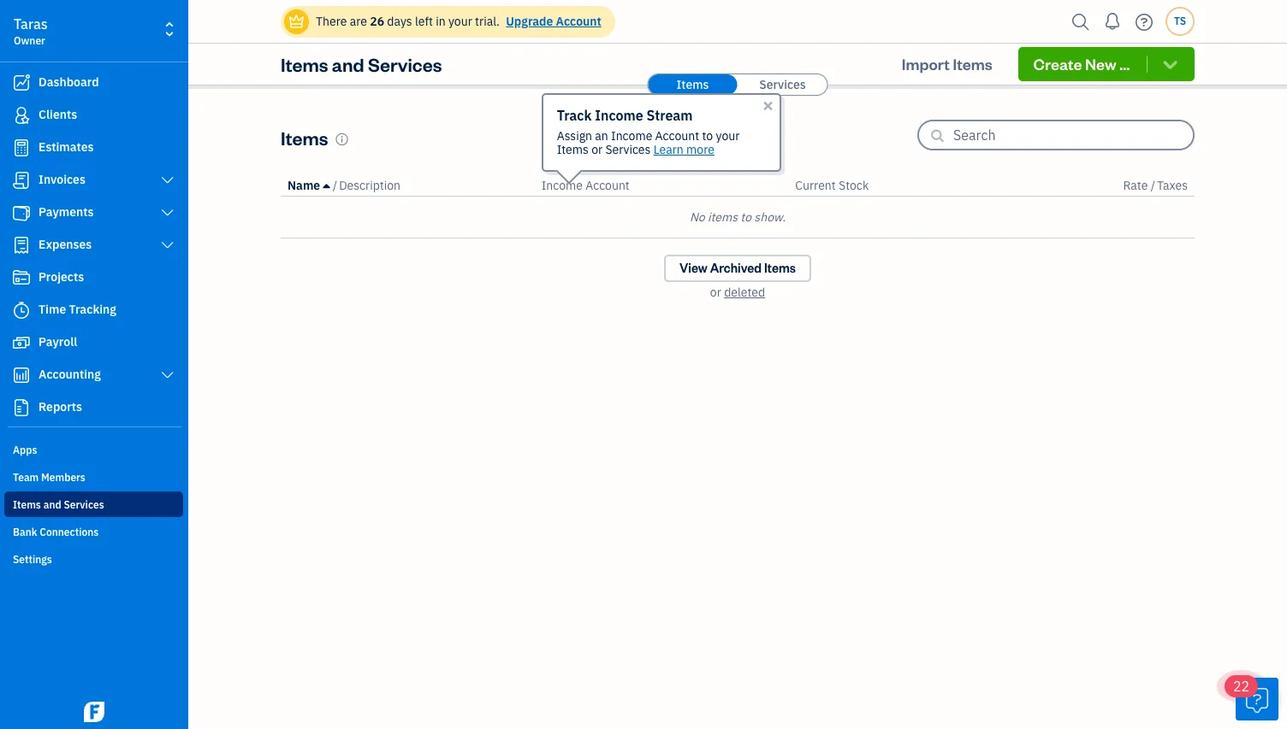 Task type: locate. For each thing, give the bounding box(es) containing it.
show.
[[754, 210, 786, 225]]

items right import at the right top
[[953, 54, 993, 74]]

services
[[368, 52, 442, 76], [759, 77, 806, 92], [605, 142, 651, 157], [64, 499, 104, 512]]

ts
[[1174, 15, 1186, 27]]

1 vertical spatial to
[[741, 210, 751, 225]]

1 horizontal spatial your
[[716, 128, 740, 144]]

2 vertical spatial income
[[541, 178, 583, 193]]

services up bank connections "link"
[[64, 499, 104, 512]]

/ right rate
[[1151, 178, 1155, 193]]

0 horizontal spatial or
[[591, 142, 603, 157]]

resource center badge image
[[1236, 679, 1279, 721]]

1 horizontal spatial or
[[710, 285, 721, 300]]

income down track income stream
[[611, 128, 652, 144]]

chevron large down image
[[160, 174, 175, 187], [160, 239, 175, 252], [160, 369, 175, 383]]

chevron large down image inside expenses "link"
[[160, 239, 175, 252]]

chevron large down image for accounting
[[160, 369, 175, 383]]

settings link
[[4, 547, 183, 573]]

items up deleted
[[764, 260, 796, 276]]

description
[[339, 178, 400, 193]]

learn
[[654, 142, 684, 157]]

your inside assign an income account to your items or services
[[716, 128, 740, 144]]

days
[[387, 14, 412, 29]]

income account
[[541, 178, 630, 193]]

track income stream
[[557, 107, 693, 124]]

in
[[436, 14, 446, 29]]

/
[[333, 178, 337, 193], [1151, 178, 1155, 193]]

chevron large down image down chevron large down icon
[[160, 239, 175, 252]]

project image
[[11, 270, 32, 287]]

and inside main element
[[43, 499, 61, 512]]

connections
[[40, 526, 99, 539]]

income up an at the top of page
[[595, 107, 643, 124]]

services down track income stream
[[605, 142, 651, 157]]

chevron large down image inside invoices link
[[160, 174, 175, 187]]

your right in
[[448, 14, 472, 29]]

chart image
[[11, 367, 32, 384]]

reports
[[39, 400, 82, 415]]

there
[[316, 14, 347, 29]]

time tracking
[[39, 302, 116, 317]]

items and services
[[281, 52, 442, 76], [13, 499, 104, 512]]

name
[[288, 178, 320, 193]]

items inside button
[[953, 54, 993, 74]]

1 vertical spatial your
[[716, 128, 740, 144]]

estimate image
[[11, 139, 32, 157]]

track
[[557, 107, 592, 124]]

items down the "team"
[[13, 499, 41, 512]]

items left an at the top of page
[[557, 142, 589, 157]]

1 vertical spatial account
[[655, 128, 699, 144]]

clients
[[39, 107, 77, 122]]

account down an at the top of page
[[586, 178, 630, 193]]

account down stream
[[655, 128, 699, 144]]

0 vertical spatial your
[[448, 14, 472, 29]]

projects
[[39, 270, 84, 285]]

import items
[[902, 54, 993, 74]]

1 horizontal spatial and
[[332, 52, 364, 76]]

new
[[1085, 54, 1117, 74]]

bank
[[13, 526, 37, 539]]

and down are
[[332, 52, 364, 76]]

0 vertical spatial or
[[591, 142, 603, 157]]

1 horizontal spatial items and services
[[281, 52, 442, 76]]

items inside view archived items or deleted
[[764, 260, 796, 276]]

account
[[556, 14, 601, 29], [655, 128, 699, 144], [586, 178, 630, 193]]

current stock link
[[795, 178, 869, 193]]

Search text field
[[953, 122, 1193, 149]]

tracking
[[69, 302, 116, 317]]

1 vertical spatial or
[[710, 285, 721, 300]]

services link
[[738, 74, 827, 95]]

invoices link
[[4, 165, 183, 196]]

items inside main element
[[13, 499, 41, 512]]

archived
[[710, 260, 762, 276]]

or left deleted link
[[710, 285, 721, 300]]

payments link
[[4, 198, 183, 228]]

account inside assign an income account to your items or services
[[655, 128, 699, 144]]

your right more
[[716, 128, 740, 144]]

trial.
[[475, 14, 500, 29]]

2 chevron large down image from the top
[[160, 239, 175, 252]]

1 vertical spatial items and services
[[13, 499, 104, 512]]

bank connections link
[[4, 519, 183, 545]]

or
[[591, 142, 603, 157], [710, 285, 721, 300]]

client image
[[11, 107, 32, 124]]

import
[[902, 54, 950, 74]]

services down "days"
[[368, 52, 442, 76]]

items and services up bank connections
[[13, 499, 104, 512]]

0 vertical spatial chevron large down image
[[160, 174, 175, 187]]

1 vertical spatial and
[[43, 499, 61, 512]]

chevron large down image up reports link
[[160, 369, 175, 383]]

to right items
[[741, 210, 751, 225]]

1 vertical spatial income
[[611, 128, 652, 144]]

settings
[[13, 554, 52, 567]]

0 horizontal spatial your
[[448, 14, 472, 29]]

and down team members
[[43, 499, 61, 512]]

0 horizontal spatial /
[[333, 178, 337, 193]]

payment image
[[11, 205, 32, 222]]

services inside assign an income account to your items or services
[[605, 142, 651, 157]]

or up income account link
[[591, 142, 603, 157]]

account right upgrade
[[556, 14, 601, 29]]

0 horizontal spatial to
[[702, 128, 713, 144]]

chevron large down image up chevron large down icon
[[160, 174, 175, 187]]

3 chevron large down image from the top
[[160, 369, 175, 383]]

0 vertical spatial to
[[702, 128, 713, 144]]

deleted
[[724, 285, 765, 300]]

2 vertical spatial chevron large down image
[[160, 369, 175, 383]]

income down "assign"
[[541, 178, 583, 193]]

2 / from the left
[[1151, 178, 1155, 193]]

26
[[370, 14, 384, 29]]

upgrade account link
[[503, 14, 601, 29]]

caretup image
[[323, 179, 330, 193]]

close image
[[761, 99, 775, 113]]

2 vertical spatial account
[[586, 178, 630, 193]]

1 chevron large down image from the top
[[160, 174, 175, 187]]

upgrade
[[506, 14, 553, 29]]

0 horizontal spatial items and services
[[13, 499, 104, 512]]

0 horizontal spatial and
[[43, 499, 61, 512]]

/ right the caretup icon
[[333, 178, 337, 193]]

items and services down are
[[281, 52, 442, 76]]

to
[[702, 128, 713, 144], [741, 210, 751, 225]]

1 vertical spatial chevron large down image
[[160, 239, 175, 252]]

0 vertical spatial items and services
[[281, 52, 442, 76]]

1 horizontal spatial /
[[1151, 178, 1155, 193]]

or inside view archived items or deleted
[[710, 285, 721, 300]]

income inside assign an income account to your items or services
[[611, 128, 652, 144]]

team
[[13, 472, 39, 484]]

income
[[595, 107, 643, 124], [611, 128, 652, 144], [541, 178, 583, 193]]

0 vertical spatial account
[[556, 14, 601, 29]]

to right learn
[[702, 128, 713, 144]]

items
[[281, 52, 328, 76], [953, 54, 993, 74], [677, 77, 709, 92], [281, 125, 328, 149], [557, 142, 589, 157], [764, 260, 796, 276], [13, 499, 41, 512]]

…
[[1120, 54, 1130, 74]]



Task type: vqa. For each thing, say whether or not it's contained in the screenshot.
$0
no



Task type: describe. For each thing, give the bounding box(es) containing it.
ts button
[[1166, 7, 1195, 36]]

0 vertical spatial and
[[332, 52, 364, 76]]

taras owner
[[14, 15, 48, 47]]

view archived items or deleted
[[680, 260, 796, 300]]

expense image
[[11, 237, 32, 254]]

accounting link
[[4, 360, 183, 391]]

items inside assign an income account to your items or services
[[557, 142, 589, 157]]

view
[[680, 260, 708, 276]]

timer image
[[11, 302, 32, 319]]

no
[[690, 210, 705, 225]]

no items to show.
[[690, 210, 786, 225]]

dashboard
[[39, 74, 99, 90]]

members
[[41, 472, 85, 484]]

name link
[[288, 178, 333, 193]]

items down crown image
[[281, 52, 328, 76]]

chevrondown image
[[1160, 56, 1180, 73]]

items link
[[648, 74, 737, 95]]

expenses link
[[4, 230, 183, 261]]

deleted link
[[724, 285, 765, 300]]

assign
[[557, 128, 592, 144]]

reports link
[[4, 393, 183, 424]]

more
[[686, 142, 715, 157]]

dashboard image
[[11, 74, 32, 92]]

view archived items link
[[664, 255, 811, 282]]

items left info image
[[281, 125, 328, 149]]

rate link
[[1123, 178, 1151, 193]]

owner
[[14, 34, 45, 47]]

dashboard link
[[4, 68, 183, 98]]

create new … button
[[1018, 47, 1195, 81]]

estimates link
[[4, 133, 183, 163]]

payments
[[39, 205, 94, 220]]

or inside assign an income account to your items or services
[[591, 142, 603, 157]]

current stock
[[795, 178, 869, 193]]

1 horizontal spatial to
[[741, 210, 751, 225]]

left
[[415, 14, 433, 29]]

items
[[708, 210, 738, 225]]

search image
[[1067, 9, 1095, 35]]

invoice image
[[11, 172, 32, 189]]

stock
[[839, 178, 869, 193]]

time tracking link
[[4, 295, 183, 326]]

create new … button
[[1018, 47, 1195, 81]]

bank connections
[[13, 526, 99, 539]]

rate
[[1123, 178, 1148, 193]]

taxes
[[1157, 178, 1188, 193]]

apps
[[13, 444, 37, 457]]

report image
[[11, 400, 32, 417]]

items and services inside main element
[[13, 499, 104, 512]]

22 button
[[1225, 676, 1279, 721]]

chevron large down image for invoices
[[160, 174, 175, 187]]

taras
[[14, 15, 48, 33]]

services up close image
[[759, 77, 806, 92]]

learn more link
[[654, 142, 715, 157]]

1 / from the left
[[333, 178, 337, 193]]

description link
[[339, 178, 400, 193]]

invoices
[[39, 172, 86, 187]]

freshbooks image
[[80, 703, 108, 723]]

projects link
[[4, 263, 183, 294]]

items up stream
[[677, 77, 709, 92]]

expenses
[[39, 237, 92, 252]]

notifications image
[[1099, 4, 1126, 39]]

info image
[[335, 132, 349, 146]]

to inside assign an income account to your items or services
[[702, 128, 713, 144]]

22
[[1233, 679, 1250, 696]]

rate / taxes
[[1123, 178, 1188, 193]]

crown image
[[288, 12, 306, 30]]

services inside main element
[[64, 499, 104, 512]]

apps link
[[4, 437, 183, 463]]

chevron large down image for expenses
[[160, 239, 175, 252]]

stream
[[647, 107, 693, 124]]

main element
[[0, 0, 231, 730]]

create new …
[[1033, 54, 1130, 74]]

income account link
[[541, 178, 630, 193]]

accounting
[[39, 367, 101, 383]]

0 vertical spatial income
[[595, 107, 643, 124]]

time
[[39, 302, 66, 317]]

current
[[795, 178, 836, 193]]

chevron large down image
[[160, 206, 175, 220]]

create
[[1033, 54, 1082, 74]]

there are 26 days left in your trial. upgrade account
[[316, 14, 601, 29]]

items and services link
[[4, 492, 183, 518]]

an
[[595, 128, 608, 144]]

estimates
[[39, 139, 94, 155]]

assign an income account to your items or services
[[557, 128, 740, 157]]

learn more
[[654, 142, 715, 157]]

import items button
[[886, 47, 1008, 81]]

go to help image
[[1131, 9, 1158, 35]]

payroll link
[[4, 328, 183, 359]]

payroll
[[39, 335, 77, 350]]

clients link
[[4, 100, 183, 131]]

money image
[[11, 335, 32, 352]]

team members link
[[4, 465, 183, 490]]

team members
[[13, 472, 85, 484]]

are
[[350, 14, 367, 29]]



